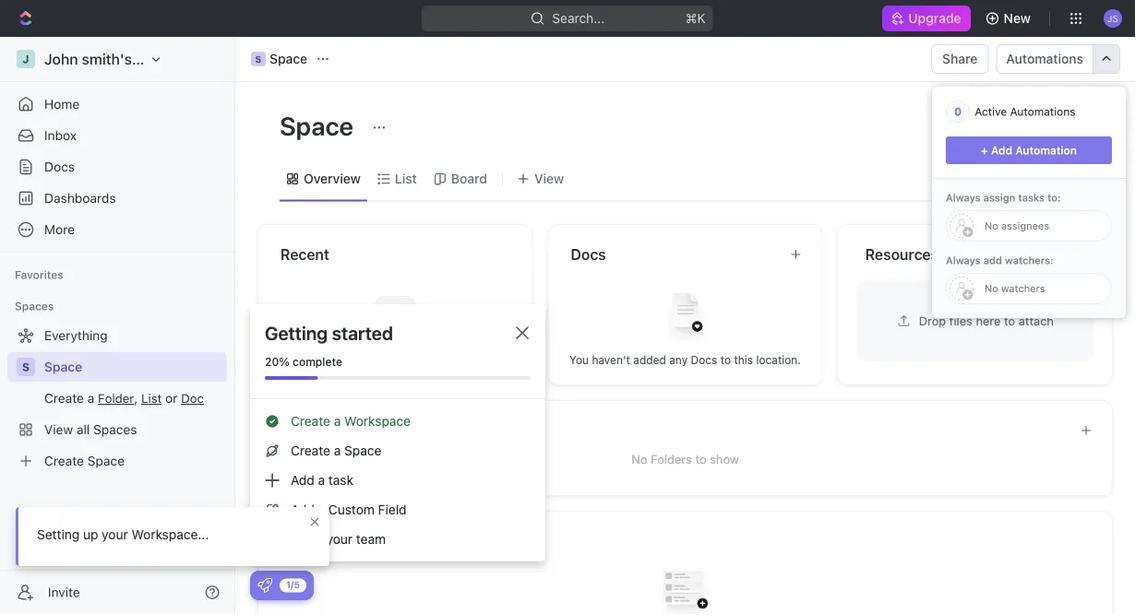 Task type: describe. For each thing, give the bounding box(es) containing it.
20% complete
[[265, 355, 343, 368]]

share button
[[932, 44, 989, 74]]

invite for invite your team
[[291, 532, 323, 547]]

this
[[734, 354, 753, 367]]

added
[[634, 354, 666, 367]]

sidebar navigation
[[0, 37, 235, 615]]

add task button
[[991, 112, 1069, 141]]

add a task
[[291, 473, 354, 488]]

2 horizontal spatial docs
[[691, 354, 718, 367]]

create a space
[[291, 444, 382, 459]]

always add watchers:
[[946, 255, 1054, 267]]

board link
[[448, 166, 487, 192]]

upgrade link
[[883, 6, 971, 31]]

inbox
[[44, 128, 77, 143]]

0
[[955, 105, 962, 118]]

resources button
[[865, 243, 1065, 265]]

no recent items image
[[358, 279, 432, 353]]

here.
[[476, 354, 502, 367]]

no watchers
[[985, 283, 1046, 295]]

field
[[378, 503, 407, 518]]

close image
[[516, 327, 529, 340]]

workspace...
[[132, 528, 209, 543]]

here
[[976, 314, 1001, 328]]

you
[[570, 354, 589, 367]]

no assignees
[[985, 220, 1050, 232]]

share
[[943, 51, 978, 66]]

to:
[[1048, 192, 1061, 204]]

add a custom field
[[291, 503, 407, 518]]

0 horizontal spatial to
[[696, 452, 707, 466]]

no watchers button
[[946, 273, 1113, 305]]

automation
[[1016, 144, 1077, 157]]

drop
[[919, 314, 947, 328]]

create a workspace
[[291, 414, 411, 429]]

getting
[[265, 322, 328, 344]]

+ add automation
[[981, 144, 1077, 157]]

0 horizontal spatial your
[[102, 528, 128, 543]]

you haven't added any docs to this location.
[[570, 354, 801, 367]]

automations button
[[998, 45, 1093, 73]]

⌘k
[[686, 11, 706, 26]]

add for add a task
[[291, 473, 315, 488]]

list link
[[391, 166, 417, 192]]

no assignees button
[[946, 211, 1113, 242]]

s for s space
[[255, 54, 262, 64]]

space inside tree
[[44, 360, 82, 375]]

complete
[[293, 355, 343, 368]]

folders inside button
[[285, 422, 337, 439]]

1 horizontal spatial your
[[326, 532, 353, 547]]

setting
[[37, 528, 80, 543]]

task
[[329, 473, 354, 488]]

opened
[[351, 354, 391, 367]]

spaces
[[15, 300, 54, 313]]

1 horizontal spatial to
[[721, 354, 731, 367]]

space, , element inside space tree
[[17, 358, 35, 377]]

files
[[950, 314, 973, 328]]

create for create a space
[[291, 444, 330, 459]]

invite for invite
[[48, 585, 80, 601]]

a for workspace
[[334, 414, 341, 429]]

setting up your workspace...
[[37, 528, 209, 543]]

upgrade
[[909, 11, 962, 26]]

your recent opened items will show here.
[[288, 354, 502, 367]]

dashboards link
[[7, 184, 227, 213]]

custom
[[329, 503, 375, 518]]

home link
[[7, 90, 227, 119]]

up
[[83, 528, 98, 543]]

list
[[395, 171, 417, 186]]

always assign tasks to:
[[946, 192, 1061, 204]]

no folders to show
[[632, 452, 739, 466]]

recent
[[315, 354, 348, 367]]

s for s
[[22, 361, 30, 374]]

search...
[[553, 11, 605, 26]]

1 vertical spatial automations
[[1011, 105, 1076, 118]]

no for no watchers
[[985, 283, 999, 295]]



Task type: locate. For each thing, give the bounding box(es) containing it.
team
[[356, 532, 386, 547]]

add down add a task
[[291, 503, 315, 518]]

invite your team
[[291, 532, 386, 547]]

+
[[981, 144, 989, 157]]

to
[[1004, 314, 1016, 328], [721, 354, 731, 367], [696, 452, 707, 466]]

1 vertical spatial to
[[721, 354, 731, 367]]

a for task
[[318, 473, 325, 488]]

add right +
[[992, 144, 1013, 157]]

0 horizontal spatial space, , element
[[17, 358, 35, 377]]

home
[[44, 96, 80, 112]]

location.
[[757, 354, 801, 367]]

1 vertical spatial always
[[946, 255, 981, 267]]

0 vertical spatial no
[[985, 220, 999, 232]]

automations up task
[[1011, 105, 1076, 118]]

favorites
[[15, 269, 63, 282]]

add left task
[[291, 473, 315, 488]]

1 create from the top
[[291, 414, 330, 429]]

1/5
[[286, 580, 300, 591]]

resources
[[866, 246, 939, 263]]

2 vertical spatial to
[[696, 452, 707, 466]]

any
[[670, 354, 688, 367]]

1 horizontal spatial show
[[710, 452, 739, 466]]

1 vertical spatial docs
[[571, 246, 606, 263]]

add for add task
[[1002, 119, 1027, 134]]

overview link
[[300, 166, 361, 192]]

20%
[[265, 355, 290, 368]]

assignees
[[1002, 220, 1050, 232]]

your
[[102, 528, 128, 543], [326, 532, 353, 547]]

watchers
[[1002, 283, 1046, 295]]

no for no folders to show
[[632, 452, 648, 466]]

0 horizontal spatial docs
[[44, 159, 75, 174]]

show down the folders button
[[710, 452, 739, 466]]

assign
[[984, 192, 1016, 204]]

new
[[1004, 11, 1031, 26]]

your down add a custom field at bottom left
[[326, 532, 353, 547]]

active
[[975, 105, 1007, 118]]

automations
[[1007, 51, 1084, 66], [1011, 105, 1076, 118]]

no down the folders button
[[632, 452, 648, 466]]

docs inside 'link'
[[44, 159, 75, 174]]

create
[[291, 414, 330, 429], [291, 444, 330, 459]]

workspace
[[344, 414, 411, 429]]

no most used docs image
[[649, 279, 722, 353]]

getting started
[[265, 322, 393, 344]]

invite
[[291, 532, 323, 547], [48, 585, 80, 601]]

watchers:
[[1005, 255, 1054, 267]]

folders down the folders button
[[651, 452, 692, 466]]

s inside tree
[[22, 361, 30, 374]]

folders up create a space on the bottom of the page
[[285, 422, 337, 439]]

0 horizontal spatial s
[[22, 361, 30, 374]]

no down assign
[[985, 220, 999, 232]]

1 vertical spatial invite
[[48, 585, 80, 601]]

a for custom
[[318, 503, 325, 518]]

2 always from the top
[[946, 255, 981, 267]]

new button
[[978, 4, 1042, 33]]

0 horizontal spatial show
[[445, 354, 473, 367]]

to right here
[[1004, 314, 1016, 328]]

automations inside button
[[1007, 51, 1084, 66]]

space
[[270, 51, 308, 66], [280, 110, 359, 141], [44, 360, 82, 375], [344, 444, 382, 459]]

recent
[[281, 246, 330, 263]]

invite up 1/5
[[291, 532, 323, 547]]

a up task
[[334, 444, 341, 459]]

create for create a workspace
[[291, 414, 330, 429]]

0 vertical spatial docs
[[44, 159, 75, 174]]

s inside s space
[[255, 54, 262, 64]]

attach
[[1019, 314, 1054, 328]]

drop files here to attach
[[919, 314, 1054, 328]]

no inside no assignees dropdown button
[[985, 220, 999, 232]]

1 vertical spatial create
[[291, 444, 330, 459]]

inbox link
[[7, 121, 227, 150]]

favorites button
[[7, 264, 71, 286]]

space link
[[44, 353, 223, 382]]

1 vertical spatial no
[[985, 283, 999, 295]]

started
[[332, 322, 393, 344]]

0 vertical spatial show
[[445, 354, 473, 367]]

1 vertical spatial space, , element
[[17, 358, 35, 377]]

dashboards
[[44, 191, 116, 206]]

1 always from the top
[[946, 192, 981, 204]]

2 vertical spatial no
[[632, 452, 648, 466]]

a for space
[[334, 444, 341, 459]]

active automations
[[975, 105, 1076, 118]]

items
[[394, 354, 422, 367]]

will
[[425, 354, 442, 367]]

a up create a space on the bottom of the page
[[334, 414, 341, 429]]

0 vertical spatial automations
[[1007, 51, 1084, 66]]

board
[[451, 171, 487, 186]]

1 horizontal spatial docs
[[571, 246, 606, 263]]

tasks
[[1019, 192, 1045, 204]]

add for add a custom field
[[291, 503, 315, 518]]

add
[[984, 255, 1003, 267]]

your
[[288, 354, 312, 367]]

space, , element
[[251, 52, 266, 66], [17, 358, 35, 377]]

invite inside sidebar navigation
[[48, 585, 80, 601]]

no inside "no watchers" dropdown button
[[985, 283, 999, 295]]

no for no assignees
[[985, 220, 999, 232]]

add task
[[1002, 119, 1058, 134]]

folders button
[[284, 420, 1065, 442]]

your right up
[[102, 528, 128, 543]]

no down add
[[985, 283, 999, 295]]

0 vertical spatial s
[[255, 54, 262, 64]]

0 vertical spatial always
[[946, 192, 981, 204]]

onboarding checklist button element
[[258, 579, 272, 594]]

1 horizontal spatial s
[[255, 54, 262, 64]]

always left assign
[[946, 192, 981, 204]]

a down add a task
[[318, 503, 325, 518]]

1 vertical spatial s
[[22, 361, 30, 374]]

0 vertical spatial invite
[[291, 532, 323, 547]]

show right will
[[445, 354, 473, 367]]

0 vertical spatial create
[[291, 414, 330, 429]]

always for always add watchers:
[[946, 255, 981, 267]]

s space
[[255, 51, 308, 66]]

docs
[[44, 159, 75, 174], [571, 246, 606, 263], [691, 354, 718, 367]]

automations down new
[[1007, 51, 1084, 66]]

overview
[[304, 171, 361, 186]]

0 vertical spatial to
[[1004, 314, 1016, 328]]

docs link
[[7, 152, 227, 182]]

haven't
[[592, 354, 631, 367]]

1 vertical spatial folders
[[651, 452, 692, 466]]

1 horizontal spatial folders
[[651, 452, 692, 466]]

0 vertical spatial folders
[[285, 422, 337, 439]]

2 horizontal spatial to
[[1004, 314, 1016, 328]]

a left task
[[318, 473, 325, 488]]

no assignees note
[[976, 220, 1050, 232]]

add inside "button"
[[1002, 119, 1027, 134]]

0 horizontal spatial folders
[[285, 422, 337, 439]]

task
[[1030, 119, 1058, 134]]

show
[[445, 354, 473, 367], [710, 452, 739, 466]]

add down active automations
[[1002, 119, 1027, 134]]

a
[[334, 414, 341, 429], [334, 444, 341, 459], [318, 473, 325, 488], [318, 503, 325, 518]]

onboarding checklist button image
[[258, 579, 272, 594]]

create up create a space on the bottom of the page
[[291, 414, 330, 429]]

create up add a task
[[291, 444, 330, 459]]

1 horizontal spatial space, , element
[[251, 52, 266, 66]]

2 vertical spatial docs
[[691, 354, 718, 367]]

to left the this
[[721, 354, 731, 367]]

to down the folders button
[[696, 452, 707, 466]]

folders
[[285, 422, 337, 439], [651, 452, 692, 466]]

add
[[1002, 119, 1027, 134], [992, 144, 1013, 157], [291, 473, 315, 488], [291, 503, 315, 518]]

0 horizontal spatial invite
[[48, 585, 80, 601]]

1 horizontal spatial invite
[[291, 532, 323, 547]]

1 vertical spatial show
[[710, 452, 739, 466]]

s
[[255, 54, 262, 64], [22, 361, 30, 374]]

no lists icon. image
[[649, 556, 722, 615]]

space tree
[[7, 321, 227, 476]]

0 vertical spatial space, , element
[[251, 52, 266, 66]]

always left add
[[946, 255, 981, 267]]

invite down setting on the left bottom of the page
[[48, 585, 80, 601]]

2 create from the top
[[291, 444, 330, 459]]

always for always assign tasks to:
[[946, 192, 981, 204]]

no
[[985, 220, 999, 232], [985, 283, 999, 295], [632, 452, 648, 466]]



Task type: vqa. For each thing, say whether or not it's contained in the screenshot.
Subtasks inside the button
no



